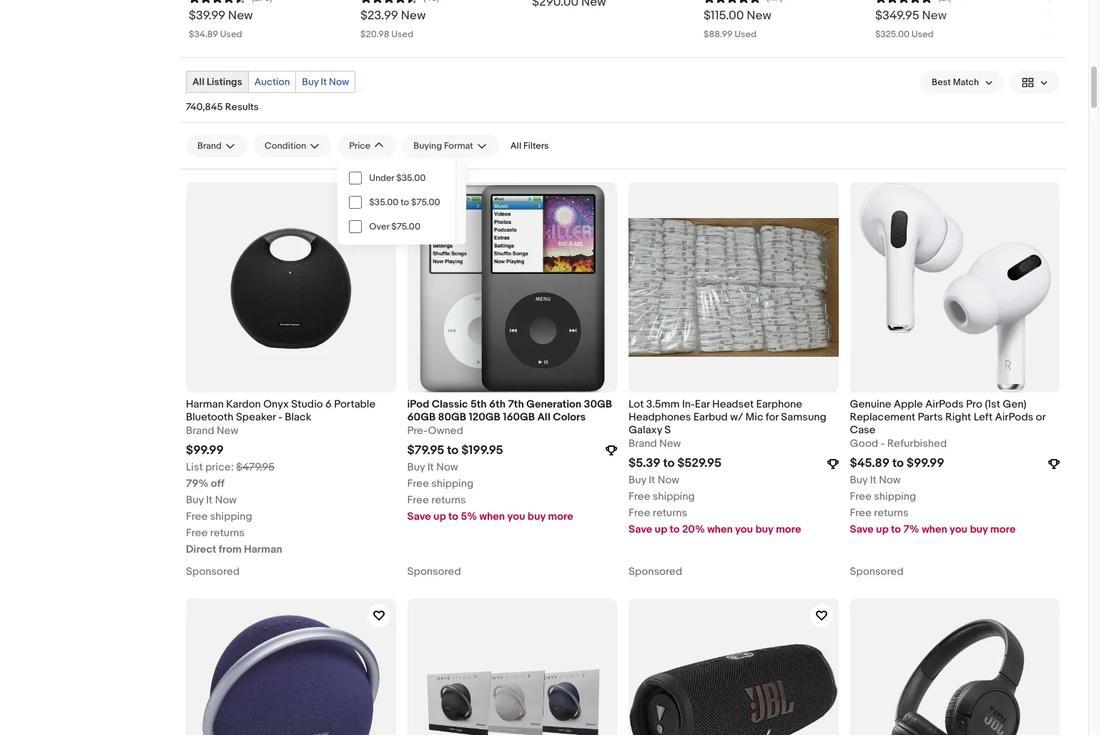 Task type: vqa. For each thing, say whether or not it's contained in the screenshot.


Task type: locate. For each thing, give the bounding box(es) containing it.
0 horizontal spatial airpods
[[926, 398, 964, 411]]

1 vertical spatial -
[[881, 437, 885, 451]]

2 5 out of 5 stars image from the left
[[1048, 0, 1100, 4]]

1 vertical spatial all
[[511, 140, 522, 152]]

$35.00 down under
[[369, 197, 399, 208]]

harman left kardon at the left bottom of the page
[[186, 398, 224, 411]]

sponsored for $45.89
[[850, 565, 904, 579]]

when for $99.99
[[922, 523, 948, 537]]

- inside the genuine apple airpods pro (1st gen) replacement parts right left airpods or case good - refurbished
[[881, 437, 885, 451]]

you inside $79.95 to $199.95 buy it now free shipping free returns save up to 5% when you buy more
[[508, 510, 526, 524]]

more inside $5.39 to $529.95 buy it now free shipping free returns save up to 20% when you buy more
[[776, 523, 802, 537]]

off
[[211, 477, 225, 491]]

used inside $39.99 new $34.89 used
[[220, 29, 242, 40]]

4.6 out of 5 stars image for $39.99
[[189, 0, 246, 4]]

all left filters on the top left
[[511, 140, 522, 152]]

genuine
[[850, 398, 892, 411]]

you for $199.95
[[508, 510, 526, 524]]

sponsored for $99.99
[[186, 565, 240, 579]]

1 horizontal spatial 5 out of 5 stars image
[[1048, 0, 1100, 4]]

used inside $115.00 new $88.99 used
[[735, 29, 757, 40]]

it down $5.39
[[649, 474, 656, 488]]

it down off
[[206, 494, 213, 507]]

up for $45.89
[[877, 523, 889, 537]]

buy right auction
[[302, 76, 319, 88]]

harman kardon onyx studio 6 portable bluetooth speaker - black brand new $99.99 list price: $479.95 79% off buy it now free shipping free returns direct from harman
[[186, 398, 376, 557]]

80gb
[[438, 411, 467, 424]]

4 sponsored from the left
[[850, 565, 904, 579]]

$75.00 down under $35.00
[[411, 197, 440, 208]]

apple
[[894, 398, 924, 411]]

ipod classic 5th 6th 7th generation 30gb 60gb 80gb 120gb 160gb all colors pre-owned
[[407, 398, 613, 438]]

1 vertical spatial $35.00
[[369, 197, 399, 208]]

buy inside $45.89 to $99.99 buy it now free shipping free returns save up to 7% when you buy more
[[850, 474, 868, 488]]

0 horizontal spatial more
[[548, 510, 574, 524]]

to left "5%"
[[449, 510, 459, 524]]

it inside $45.89 to $99.99 buy it now free shipping free returns save up to 7% when you buy more
[[871, 474, 877, 488]]

you inside $5.39 to $529.95 buy it now free shipping free returns save up to 20% when you buy more
[[736, 523, 754, 537]]

genuine apple airpods pro (1st gen) replacement parts right left airpods or case image
[[850, 183, 1060, 393]]

$35.00
[[397, 173, 426, 184], [369, 197, 399, 208]]

1 horizontal spatial -
[[881, 437, 885, 451]]

buy down the $79.95
[[407, 461, 425, 475]]

you right 7%
[[950, 523, 968, 537]]

now down $5.39
[[658, 474, 680, 488]]

now inside $79.95 to $199.95 buy it now free shipping free returns save up to 5% when you buy more
[[437, 461, 458, 475]]

w/
[[731, 411, 744, 424]]

0 horizontal spatial harman
[[186, 398, 224, 411]]

airpods left or
[[996, 411, 1034, 424]]

2 used from the left
[[392, 29, 414, 40]]

2 horizontal spatial more
[[991, 523, 1016, 537]]

up left 7%
[[877, 523, 889, 537]]

lot 3.5mm in-ear headset earphone headphones earbud w/ mic for samsung  galaxy s image
[[629, 183, 839, 393]]

0 vertical spatial $35.00
[[397, 173, 426, 184]]

save left 20%
[[629, 523, 653, 537]]

used right $34.89
[[220, 29, 242, 40]]

2 vertical spatial all
[[538, 411, 551, 424]]

3 used from the left
[[735, 29, 757, 40]]

returns up 20%
[[653, 507, 688, 520]]

it down the $79.95
[[428, 461, 434, 475]]

1 horizontal spatial all
[[511, 140, 522, 152]]

buy right 7%
[[971, 523, 989, 537]]

2 horizontal spatial save
[[850, 523, 874, 537]]

0 vertical spatial top rated plus image
[[606, 445, 618, 457]]

under
[[369, 173, 394, 184]]

all filters button
[[505, 135, 555, 158]]

used right $20.98 at the top of page
[[392, 29, 414, 40]]

7%
[[904, 523, 920, 537]]

shipping
[[432, 477, 474, 491], [653, 490, 695, 504], [875, 490, 917, 504], [210, 510, 252, 524]]

you inside $45.89 to $99.99 buy it now free shipping free returns save up to 7% when you buy more
[[950, 523, 968, 537]]

more for $99.99
[[991, 523, 1016, 537]]

0 horizontal spatial brand
[[186, 424, 214, 438]]

top rated plus image left $45.89
[[828, 458, 839, 470]]

returns for $5.39
[[653, 507, 688, 520]]

1 sponsored from the left
[[186, 565, 240, 579]]

returns for $45.89
[[875, 507, 909, 520]]

buy down the 79%
[[186, 494, 204, 507]]

earphone
[[757, 398, 803, 411]]

0 horizontal spatial buy
[[528, 510, 546, 524]]

now inside the harman kardon onyx studio 6 portable bluetooth speaker - black brand new $99.99 list price: $479.95 79% off buy it now free shipping free returns direct from harman
[[215, 494, 237, 507]]

1 horizontal spatial you
[[736, 523, 754, 537]]

used right the $325.00
[[912, 29, 934, 40]]

0 horizontal spatial top rated plus image
[[606, 445, 618, 457]]

returns inside $45.89 to $99.99 buy it now free shipping free returns save up to 7% when you buy more
[[875, 507, 909, 520]]

now down off
[[215, 494, 237, 507]]

buy inside the harman kardon onyx studio 6 portable bluetooth speaker - black brand new $99.99 list price: $479.95 79% off buy it now free shipping free returns direct from harman
[[186, 494, 204, 507]]

$99.99
[[186, 444, 224, 458], [907, 457, 945, 471]]

sponsored down 20%
[[629, 565, 683, 579]]

now down $45.89
[[880, 474, 901, 488]]

2 horizontal spatial all
[[538, 411, 551, 424]]

shipping up from
[[210, 510, 252, 524]]

0 horizontal spatial 4.6 out of 5 stars image
[[189, 0, 246, 4]]

new inside $115.00 new $88.99 used
[[747, 9, 772, 23]]

buy inside 'link'
[[302, 76, 319, 88]]

brand down the bluetooth
[[186, 424, 214, 438]]

used inside the $349.95 new $325.00 used
[[912, 29, 934, 40]]

new down the bluetooth
[[217, 424, 238, 438]]

harman kardon onyx studio 7 bluetooth wireless portable speaker original image
[[407, 599, 618, 736]]

$20.98
[[361, 29, 390, 40]]

120gb
[[469, 411, 501, 424]]

(1st
[[985, 398, 1001, 411]]

buy for $529.95
[[756, 523, 774, 537]]

when right 7%
[[922, 523, 948, 537]]

buy inside $45.89 to $99.99 buy it now free shipping free returns save up to 7% when you buy more
[[971, 523, 989, 537]]

you right 20%
[[736, 523, 754, 537]]

returns up "5%"
[[432, 494, 466, 507]]

sponsored down 7%
[[850, 565, 904, 579]]

new right $349.95
[[923, 9, 947, 23]]

it for $45.89
[[871, 474, 877, 488]]

0 horizontal spatial save
[[407, 510, 431, 524]]

shipping inside $45.89 to $99.99 buy it now free shipping free returns save up to 7% when you buy more
[[875, 490, 917, 504]]

1 horizontal spatial more
[[776, 523, 802, 537]]

1 horizontal spatial harman
[[244, 543, 282, 557]]

save inside $79.95 to $199.95 buy it now free shipping free returns save up to 5% when you buy more
[[407, 510, 431, 524]]

0 horizontal spatial all
[[192, 76, 205, 88]]

4.6 out of 5 stars image up $23.99
[[361, 0, 418, 4]]

over $75.00 link
[[338, 215, 456, 239]]

4.6 out of 5 stars image up $39.99
[[189, 0, 246, 4]]

new right $39.99
[[228, 9, 253, 23]]

sponsored down direct
[[186, 565, 240, 579]]

mic
[[746, 411, 764, 424]]

shipping inside $5.39 to $529.95 buy it now free shipping free returns save up to 20% when you buy more
[[653, 490, 695, 504]]

up
[[434, 510, 446, 524], [655, 523, 668, 537], [877, 523, 889, 537]]

0 horizontal spatial -
[[278, 411, 283, 424]]

7th
[[508, 398, 524, 411]]

$99.99 down refurbished
[[907, 457, 945, 471]]

save left "5%"
[[407, 510, 431, 524]]

shipping up 7%
[[875, 490, 917, 504]]

up inside $5.39 to $529.95 buy it now free shipping free returns save up to 20% when you buy more
[[655, 523, 668, 537]]

- right good
[[881, 437, 885, 451]]

generation
[[527, 398, 582, 411]]

returns up 7%
[[875, 507, 909, 520]]

returns inside the harman kardon onyx studio 6 portable bluetooth speaker - black brand new $99.99 list price: $479.95 79% off buy it now free shipping free returns direct from harman
[[210, 527, 245, 540]]

it inside $79.95 to $199.95 buy it now free shipping free returns save up to 5% when you buy more
[[428, 461, 434, 475]]

1 vertical spatial top rated plus image
[[828, 458, 839, 470]]

returns inside $79.95 to $199.95 buy it now free shipping free returns save up to 5% when you buy more
[[432, 494, 466, 507]]

now for $45.89
[[880, 474, 901, 488]]

1 5 out of 5 stars image from the left
[[876, 0, 933, 4]]

0 horizontal spatial $99.99
[[186, 444, 224, 458]]

new right $23.99
[[401, 9, 426, 23]]

1 4.6 out of 5 stars image from the left
[[189, 0, 246, 4]]

$349.95
[[876, 9, 920, 23]]

to down under $35.00
[[401, 197, 409, 208]]

new inside $23.99 new $20.98 used
[[401, 9, 426, 23]]

2 4.6 out of 5 stars image from the left
[[361, 0, 418, 4]]

ipod classic 5th 6th 7th generation 30gb 60gb 80gb 120gb 160gb all colors link
[[407, 398, 618, 424]]

top rated plus image left $5.39
[[606, 445, 618, 457]]

5 out of 5 stars image
[[876, 0, 933, 4], [1048, 0, 1100, 4]]

shipping for $529.95
[[653, 490, 695, 504]]

classic
[[432, 398, 468, 411]]

more inside $79.95 to $199.95 buy it now free shipping free returns save up to 5% when you buy more
[[548, 510, 574, 524]]

to inside "link"
[[401, 197, 409, 208]]

all
[[192, 76, 205, 88], [511, 140, 522, 152], [538, 411, 551, 424]]

1 horizontal spatial when
[[708, 523, 733, 537]]

lot 3.5mm in-ear headset earphone headphones earbud w/ mic for samsung galaxy s brand new
[[629, 398, 827, 451]]

you right "5%"
[[508, 510, 526, 524]]

buy inside $79.95 to $199.95 buy it now free shipping free returns save up to 5% when you buy more
[[407, 461, 425, 475]]

5 out of 5 stars image up $379.95
[[1048, 0, 1100, 4]]

portable
[[334, 398, 376, 411]]

new inside the $349.95 new $325.00 used
[[923, 9, 947, 23]]

0 vertical spatial all
[[192, 76, 205, 88]]

0 horizontal spatial you
[[508, 510, 526, 524]]

shipping up 20%
[[653, 490, 695, 504]]

new down s
[[660, 437, 681, 451]]

all inside ipod classic 5th 6th 7th generation 30gb 60gb 80gb 120gb 160gb all colors pre-owned
[[538, 411, 551, 424]]

up inside $79.95 to $199.95 buy it now free shipping free returns save up to 5% when you buy more
[[434, 510, 446, 524]]

for
[[766, 411, 779, 424]]

n
[[1094, 9, 1100, 23]]

jbl charge 5 portable wireless bluetooth speaker- black(jblcharge5blkam) image
[[629, 599, 839, 736]]

1 horizontal spatial up
[[655, 523, 668, 537]]

airpods
[[926, 398, 964, 411], [996, 411, 1034, 424]]

genuine apple airpods pro (1st gen) replacement parts right left airpods or case link
[[850, 398, 1060, 437]]

used for $115.00
[[735, 29, 757, 40]]

parts
[[918, 411, 943, 424]]

good
[[850, 437, 879, 451]]

79%
[[186, 477, 209, 491]]

up left 20%
[[655, 523, 668, 537]]

buy right 20%
[[756, 523, 774, 537]]

now inside $45.89 to $99.99 buy it now free shipping free returns save up to 7% when you buy more
[[880, 474, 901, 488]]

shipping inside $79.95 to $199.95 buy it now free shipping free returns save up to 5% when you buy more
[[432, 477, 474, 491]]

returns up from
[[210, 527, 245, 540]]

s
[[665, 424, 671, 437]]

save left 7%
[[850, 523, 874, 537]]

new inside the harman kardon onyx studio 6 portable bluetooth speaker - black brand new $99.99 list price: $479.95 79% off buy it now free shipping free returns direct from harman
[[217, 424, 238, 438]]

buy for $5.39
[[629, 474, 647, 488]]

$35.00 inside "link"
[[369, 197, 399, 208]]

used right $88.99
[[735, 29, 757, 40]]

all inside button
[[511, 140, 522, 152]]

4.6 out of 5 stars image
[[189, 0, 246, 4], [361, 0, 418, 4]]

2 horizontal spatial up
[[877, 523, 889, 537]]

buy inside $5.39 to $529.95 buy it now free shipping free returns save up to 20% when you buy more
[[756, 523, 774, 537]]

replacement
[[850, 411, 916, 424]]

3 sponsored from the left
[[629, 565, 683, 579]]

when inside $79.95 to $199.95 buy it now free shipping free returns save up to 5% when you buy more
[[480, 510, 505, 524]]

to
[[401, 197, 409, 208], [447, 444, 459, 458], [664, 457, 675, 471], [893, 457, 904, 471], [449, 510, 459, 524], [670, 523, 680, 537], [892, 523, 902, 537]]

buy down $5.39
[[629, 474, 647, 488]]

2 horizontal spatial buy
[[971, 523, 989, 537]]

4 used from the left
[[912, 29, 934, 40]]

used
[[220, 29, 242, 40], [392, 29, 414, 40], [735, 29, 757, 40], [912, 29, 934, 40]]

$115.00
[[704, 9, 744, 23]]

free
[[407, 477, 429, 491], [629, 490, 651, 504], [850, 490, 872, 504], [407, 494, 429, 507], [629, 507, 651, 520], [850, 507, 872, 520], [186, 510, 208, 524], [186, 527, 208, 540]]

returns inside $5.39 to $529.95 buy it now free shipping free returns save up to 20% when you buy more
[[653, 507, 688, 520]]

buy inside $5.39 to $529.95 buy it now free shipping free returns save up to 20% when you buy more
[[629, 474, 647, 488]]

new down 4.8 out of 5 stars image
[[747, 9, 772, 23]]

top rated plus image for $529.95
[[828, 458, 839, 470]]

0 vertical spatial -
[[278, 411, 283, 424]]

save inside $5.39 to $529.95 buy it now free shipping free returns save up to 20% when you buy more
[[629, 523, 653, 537]]

- inside the harman kardon onyx studio 6 portable bluetooth speaker - black brand new $99.99 list price: $479.95 79% off buy it now free shipping free returns direct from harman
[[278, 411, 283, 424]]

now inside $5.39 to $529.95 buy it now free shipping free returns save up to 20% when you buy more
[[658, 474, 680, 488]]

0 horizontal spatial when
[[480, 510, 505, 524]]

airpods left pro
[[926, 398, 964, 411]]

ipod
[[407, 398, 430, 411]]

harman kardon onyx studio 8 bluetooth wireless portable speaker - blue image
[[186, 599, 396, 736]]

all inside all listings link
[[192, 76, 205, 88]]

all up 740,845
[[192, 76, 205, 88]]

buy inside $79.95 to $199.95 buy it now free shipping free returns save up to 5% when you buy more
[[528, 510, 546, 524]]

1 horizontal spatial 4.6 out of 5 stars image
[[361, 0, 418, 4]]

now inside 'link'
[[329, 76, 349, 88]]

60gb
[[407, 411, 436, 424]]

$5.39
[[629, 457, 661, 471]]

0 horizontal spatial up
[[434, 510, 446, 524]]

you
[[508, 510, 526, 524], [736, 523, 754, 537], [950, 523, 968, 537]]

buy right "5%"
[[528, 510, 546, 524]]

right
[[946, 411, 972, 424]]

when right 20%
[[708, 523, 733, 537]]

1 horizontal spatial $99.99
[[907, 457, 945, 471]]

buy for $79.95
[[407, 461, 425, 475]]

$79.95 to $199.95 buy it now free shipping free returns save up to 5% when you buy more
[[407, 444, 574, 524]]

harman kardon onyx studio 6 portable bluetooth speaker - black link
[[186, 398, 396, 424]]

used for $23.99
[[392, 29, 414, 40]]

-
[[278, 411, 283, 424], [881, 437, 885, 451]]

shipping up "5%"
[[432, 477, 474, 491]]

new inside $39.99 new $34.89 used
[[228, 9, 253, 23]]

auction link
[[249, 72, 296, 93]]

when inside $45.89 to $99.99 buy it now free shipping free returns save up to 7% when you buy more
[[922, 523, 948, 537]]

it inside $5.39 to $529.95 buy it now free shipping free returns save up to 20% when you buy more
[[649, 474, 656, 488]]

top rated plus image
[[606, 445, 618, 457], [828, 458, 839, 470]]

brand down galaxy
[[629, 437, 657, 451]]

- left black
[[278, 411, 283, 424]]

it right auction link
[[321, 76, 327, 88]]

$75.00
[[411, 197, 440, 208], [392, 221, 421, 233]]

new for $39.99 new
[[228, 9, 253, 23]]

$23.99 new $20.98 used
[[361, 9, 426, 40]]

4.6 out of 5 stars image for $23.99
[[361, 0, 418, 4]]

when inside $5.39 to $529.95 buy it now free shipping free returns save up to 20% when you buy more
[[708, 523, 733, 537]]

it down $45.89
[[871, 474, 877, 488]]

sponsored down "5%"
[[407, 565, 461, 579]]

5 out of 5 stars image up $349.95
[[876, 0, 933, 4]]

returns
[[432, 494, 466, 507], [653, 507, 688, 520], [875, 507, 909, 520], [210, 527, 245, 540]]

when
[[480, 510, 505, 524], [708, 523, 733, 537], [922, 523, 948, 537]]

now down the $79.95
[[437, 461, 458, 475]]

$99.99 inside the harman kardon onyx studio 6 portable bluetooth speaker - black brand new $99.99 list price: $479.95 79% off buy it now free shipping free returns direct from harman
[[186, 444, 224, 458]]

more inside $45.89 to $99.99 buy it now free shipping free returns save up to 7% when you buy more
[[991, 523, 1016, 537]]

save inside $45.89 to $99.99 buy it now free shipping free returns save up to 7% when you buy more
[[850, 523, 874, 537]]

$354.99
[[1048, 29, 1082, 40]]

$75.00 down "$35.00 to $75.00"
[[392, 221, 421, 233]]

1 horizontal spatial top rated plus image
[[828, 458, 839, 470]]

results
[[225, 101, 259, 113]]

when right "5%"
[[480, 510, 505, 524]]

all right 160gb
[[538, 411, 551, 424]]

$88.99
[[704, 29, 733, 40]]

2 sponsored from the left
[[407, 565, 461, 579]]

$325.00
[[876, 29, 910, 40]]

$34.89
[[189, 29, 218, 40]]

over $75.00
[[369, 221, 421, 233]]

$35.00 up "$35.00 to $75.00"
[[397, 173, 426, 184]]

0 horizontal spatial 5 out of 5 stars image
[[876, 0, 933, 4]]

now
[[329, 76, 349, 88], [437, 461, 458, 475], [658, 474, 680, 488], [880, 474, 901, 488], [215, 494, 237, 507]]

1 horizontal spatial brand
[[629, 437, 657, 451]]

sponsored for $5.39
[[629, 565, 683, 579]]

brand
[[186, 424, 214, 438], [629, 437, 657, 451]]

buy down $45.89
[[850, 474, 868, 488]]

up inside $45.89 to $99.99 buy it now free shipping free returns save up to 7% when you buy more
[[877, 523, 889, 537]]

harman right from
[[244, 543, 282, 557]]

up left "5%"
[[434, 510, 446, 524]]

new for $349.95 new
[[923, 9, 947, 23]]

returns for $79.95
[[432, 494, 466, 507]]

new inside lot 3.5mm in-ear headset earphone headphones earbud w/ mic for samsung galaxy s brand new
[[660, 437, 681, 451]]

save for $79.95
[[407, 510, 431, 524]]

2 horizontal spatial you
[[950, 523, 968, 537]]

0 vertical spatial $75.00
[[411, 197, 440, 208]]

30gb
[[584, 398, 613, 411]]

brand inside lot 3.5mm in-ear headset earphone headphones earbud w/ mic for samsung galaxy s brand new
[[629, 437, 657, 451]]

1 horizontal spatial buy
[[756, 523, 774, 537]]

buy
[[528, 510, 546, 524], [756, 523, 774, 537], [971, 523, 989, 537]]

sponsored
[[186, 565, 240, 579], [407, 565, 461, 579], [629, 565, 683, 579], [850, 565, 904, 579]]

1 horizontal spatial save
[[629, 523, 653, 537]]

earbud
[[694, 411, 728, 424]]

when for $529.95
[[708, 523, 733, 537]]

you for $99.99
[[950, 523, 968, 537]]

1 used from the left
[[220, 29, 242, 40]]

2 horizontal spatial when
[[922, 523, 948, 537]]

$99.99 up list
[[186, 444, 224, 458]]

3.5mm
[[647, 398, 680, 411]]

now right auction
[[329, 76, 349, 88]]

used inside $23.99 new $20.98 used
[[392, 29, 414, 40]]



Task type: describe. For each thing, give the bounding box(es) containing it.
more for $199.95
[[548, 510, 574, 524]]

new for $23.99 new
[[401, 9, 426, 23]]

1 horizontal spatial airpods
[[996, 411, 1034, 424]]

740,845
[[186, 101, 223, 113]]

samsung
[[782, 411, 827, 424]]

black
[[285, 411, 312, 424]]

ear
[[695, 398, 710, 411]]

when for $199.95
[[480, 510, 505, 524]]

1 vertical spatial harman
[[244, 543, 282, 557]]

gen)
[[1003, 398, 1027, 411]]

it for $5.39
[[649, 474, 656, 488]]

top rated plus image for $199.95
[[606, 445, 618, 457]]

all filters
[[511, 140, 549, 152]]

all listings
[[192, 76, 242, 88]]

brand inside the harman kardon onyx studio 6 portable bluetooth speaker - black brand new $99.99 list price: $479.95 79% off buy it now free shipping free returns direct from harman
[[186, 424, 214, 438]]

save for $5.39
[[629, 523, 653, 537]]

$79.95
[[407, 444, 445, 458]]

pre-
[[407, 424, 428, 438]]

studio
[[291, 398, 323, 411]]

or
[[1036, 411, 1046, 424]]

to right $5.39
[[664, 457, 675, 471]]

$529.95
[[678, 457, 722, 471]]

auction
[[255, 76, 290, 88]]

$115.00 new $88.99 used
[[704, 9, 772, 40]]

up for $79.95
[[434, 510, 446, 524]]

$23.99
[[361, 9, 398, 23]]

buy for $99.99
[[971, 523, 989, 537]]

save for $45.89
[[850, 523, 874, 537]]

$35.00 to $75.00
[[369, 197, 440, 208]]

to down owned
[[447, 444, 459, 458]]

ipod classic 5th 6th 7th generation 30gb 60gb 80gb 120gb 160gb all colors image
[[407, 183, 618, 393]]

5th
[[471, 398, 487, 411]]

sponsored for $79.95
[[407, 565, 461, 579]]

direct
[[186, 543, 216, 557]]

filters
[[524, 140, 549, 152]]

new for $115.00 new
[[747, 9, 772, 23]]

harman kardon onyx studio 6 portable bluetooth speaker - black image
[[186, 183, 396, 393]]

now for $79.95
[[437, 461, 458, 475]]

colors
[[553, 411, 586, 424]]

kardon
[[226, 398, 261, 411]]

all for all filters
[[511, 140, 522, 152]]

price:
[[205, 461, 234, 475]]

6th
[[489, 398, 506, 411]]

160gb
[[503, 411, 535, 424]]

buy for $45.89
[[850, 474, 868, 488]]

$349.95 new $325.00 used
[[876, 9, 947, 40]]

$379.95 n $354.99 use
[[1048, 9, 1100, 40]]

shipping for $99.99
[[875, 490, 917, 504]]

$5.39 to $529.95 buy it now free shipping free returns save up to 20% when you buy more
[[629, 457, 802, 537]]

to down refurbished
[[893, 457, 904, 471]]

genuine apple airpods pro (1st gen) replacement parts right left airpods or case good - refurbished
[[850, 398, 1046, 451]]

shipping for $199.95
[[432, 477, 474, 491]]

used for $39.99
[[220, 29, 242, 40]]

left
[[974, 411, 993, 424]]

headset
[[713, 398, 754, 411]]

jbl tune 510bt wireless bluetooth on-ear headphones image
[[850, 599, 1060, 736]]

speaker
[[236, 411, 276, 424]]

5 out of 5 stars image for $379.95
[[1048, 0, 1100, 4]]

use
[[1084, 29, 1100, 40]]

to left 7%
[[892, 523, 902, 537]]

it inside 'link'
[[321, 76, 327, 88]]

4.8 out of 5 stars image
[[704, 0, 761, 4]]

price button
[[338, 135, 397, 158]]

price
[[349, 140, 371, 152]]

listings
[[207, 76, 242, 88]]

list
[[186, 461, 203, 475]]

refurbished
[[888, 437, 947, 451]]

more for $529.95
[[776, 523, 802, 537]]

1 vertical spatial $75.00
[[392, 221, 421, 233]]

6
[[326, 398, 332, 411]]

top rated plus image
[[1049, 458, 1060, 470]]

owned
[[428, 424, 464, 438]]

$45.89 to $99.99 buy it now free shipping free returns save up to 7% when you buy more
[[850, 457, 1016, 537]]

lot
[[629, 398, 644, 411]]

buy for $199.95
[[528, 510, 546, 524]]

$35.00 to $75.00 link
[[338, 191, 456, 215]]

in-
[[683, 398, 695, 411]]

from
[[219, 543, 242, 557]]

under $35.00
[[369, 173, 426, 184]]

now for $5.39
[[658, 474, 680, 488]]

it inside the harman kardon onyx studio 6 portable bluetooth speaker - black brand new $99.99 list price: $479.95 79% off buy it now free shipping free returns direct from harman
[[206, 494, 213, 507]]

$379.95
[[1048, 9, 1091, 23]]

5%
[[461, 510, 477, 524]]

$75.00 inside "link"
[[411, 197, 440, 208]]

$45.89
[[850, 457, 890, 471]]

$99.99 inside $45.89 to $99.99 buy it now free shipping free returns save up to 7% when you buy more
[[907, 457, 945, 471]]

all listings link
[[187, 72, 248, 93]]

under $35.00 link
[[338, 166, 456, 191]]

5 out of 5 stars image for $349.95
[[876, 0, 933, 4]]

galaxy
[[629, 424, 663, 437]]

$39.99
[[189, 9, 226, 23]]

lot 3.5mm in-ear headset earphone headphones earbud w/ mic for samsung galaxy s link
[[629, 398, 839, 437]]

20%
[[683, 523, 705, 537]]

used for $349.95
[[912, 29, 934, 40]]

0 vertical spatial harman
[[186, 398, 224, 411]]

bluetooth
[[186, 411, 234, 424]]

$39.99 new $34.89 used
[[189, 9, 253, 40]]

all for all listings
[[192, 76, 205, 88]]

buy it now link
[[296, 72, 355, 93]]

shipping inside the harman kardon onyx studio 6 portable bluetooth speaker - black brand new $99.99 list price: $479.95 79% off buy it now free shipping free returns direct from harman
[[210, 510, 252, 524]]

onyx
[[263, 398, 289, 411]]

case
[[850, 424, 876, 437]]

$199.95
[[462, 444, 504, 458]]

$479.95
[[236, 461, 275, 475]]

pro
[[967, 398, 983, 411]]

it for $79.95
[[428, 461, 434, 475]]

over
[[369, 221, 390, 233]]

you for $529.95
[[736, 523, 754, 537]]

to left 20%
[[670, 523, 680, 537]]

up for $5.39
[[655, 523, 668, 537]]



